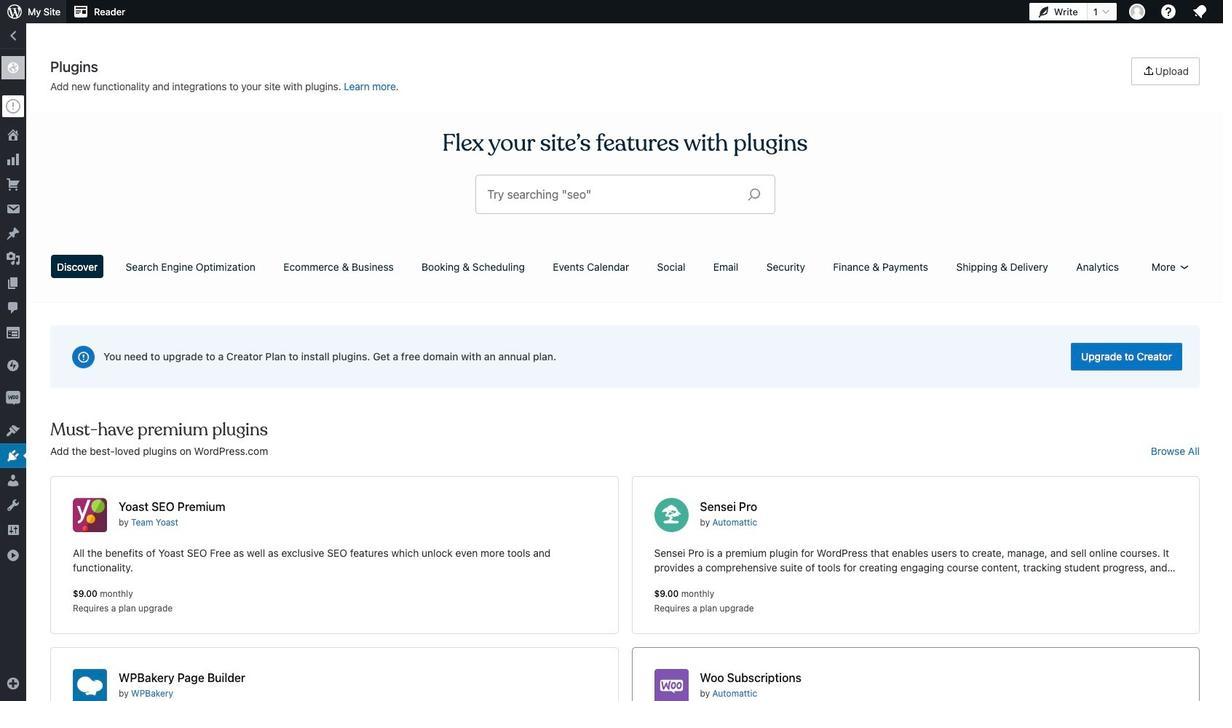 Task type: locate. For each thing, give the bounding box(es) containing it.
open search image
[[736, 184, 772, 205]]

None search field
[[476, 175, 774, 213]]

2 img image from the top
[[6, 391, 20, 406]]

img image
[[6, 358, 20, 373], [6, 391, 20, 406]]

plugin icon image
[[73, 498, 107, 532], [654, 498, 688, 532], [73, 669, 107, 701], [654, 669, 688, 701]]

Search search field
[[488, 175, 736, 213]]

0 vertical spatial img image
[[6, 358, 20, 373]]

main content
[[45, 58, 1205, 701]]

1 vertical spatial img image
[[6, 391, 20, 406]]

help image
[[1160, 3, 1177, 20]]



Task type: vqa. For each thing, say whether or not it's contained in the screenshot.
number field within GROUP
no



Task type: describe. For each thing, give the bounding box(es) containing it.
manage your notifications image
[[1191, 3, 1209, 20]]

my profile image
[[1129, 4, 1145, 20]]

1 img image from the top
[[6, 358, 20, 373]]



